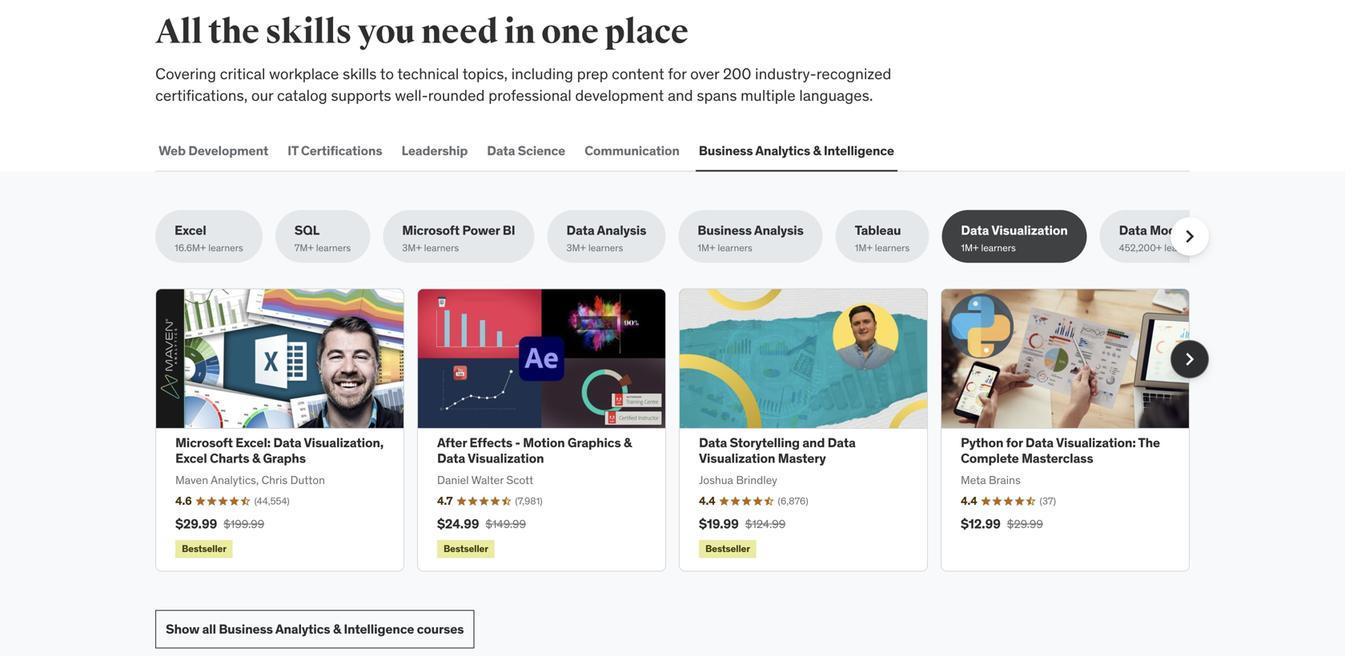 Task type: locate. For each thing, give the bounding box(es) containing it.
1 horizontal spatial intelligence
[[824, 142, 894, 159]]

graphs
[[263, 450, 306, 467]]

2 learners from the left
[[316, 242, 351, 254]]

1 horizontal spatial for
[[1006, 435, 1023, 451]]

1m+ inside tableau 1m+ learners
[[855, 242, 873, 254]]

analysis for data analysis
[[597, 222, 646, 239]]

1m+
[[698, 242, 715, 254], [855, 242, 873, 254], [961, 242, 979, 254]]

1m+ for business analysis
[[698, 242, 715, 254]]

certifications,
[[155, 86, 248, 105]]

prep
[[577, 64, 608, 83]]

skills up supports
[[343, 64, 377, 83]]

well-
[[395, 86, 428, 105]]

microsoft left power
[[402, 222, 460, 239]]

for left over on the top right
[[668, 64, 687, 83]]

0 horizontal spatial analytics
[[275, 621, 330, 638]]

5 learners from the left
[[718, 242, 753, 254]]

learners inside business analysis 1m+ learners
[[718, 242, 753, 254]]

0 vertical spatial business
[[699, 142, 753, 159]]

1 vertical spatial microsoft
[[175, 435, 233, 451]]

1 horizontal spatial visualization
[[699, 450, 775, 467]]

1 horizontal spatial analysis
[[754, 222, 804, 239]]

intelligence left courses
[[344, 621, 414, 638]]

2 3m+ from the left
[[567, 242, 586, 254]]

2 1m+ from the left
[[855, 242, 873, 254]]

it certifications button
[[284, 132, 386, 170]]

supports
[[331, 86, 391, 105]]

spans
[[697, 86, 737, 105]]

3m+ inside 'microsoft power bi 3m+ learners'
[[402, 242, 422, 254]]

business for business analysis 1m+ learners
[[698, 222, 752, 239]]

all the skills you need in one place
[[155, 11, 688, 53]]

effects
[[470, 435, 513, 451]]

to
[[380, 64, 394, 83]]

0 horizontal spatial analysis
[[597, 222, 646, 239]]

microsoft for learners
[[402, 222, 460, 239]]

1 horizontal spatial 3m+
[[567, 242, 586, 254]]

1 learners from the left
[[208, 242, 243, 254]]

0 horizontal spatial and
[[668, 86, 693, 105]]

6 learners from the left
[[875, 242, 910, 254]]

0 horizontal spatial 3m+
[[402, 242, 422, 254]]

-
[[515, 435, 520, 451]]

data
[[487, 142, 515, 159], [567, 222, 595, 239], [961, 222, 989, 239], [1119, 222, 1147, 239], [273, 435, 301, 451], [699, 435, 727, 451], [828, 435, 856, 451], [1026, 435, 1054, 451], [437, 450, 465, 467]]

0 horizontal spatial intelligence
[[344, 621, 414, 638]]

analysis for business analysis
[[754, 222, 804, 239]]

microsoft inside microsoft excel: data visualization, excel charts & graphs
[[175, 435, 233, 451]]

for inside covering critical workplace skills to technical topics, including prep content for over 200 industry-recognized certifications, our catalog supports well-rounded professional development and spans multiple languages.
[[668, 64, 687, 83]]

0 horizontal spatial 1m+
[[698, 242, 715, 254]]

excel inside excel 16.6m+ learners
[[175, 222, 206, 239]]

covering
[[155, 64, 216, 83]]

0 vertical spatial and
[[668, 86, 693, 105]]

learners inside sql 7m+ learners
[[316, 242, 351, 254]]

you
[[358, 11, 415, 53]]

0 vertical spatial microsoft
[[402, 222, 460, 239]]

3m+
[[402, 242, 422, 254], [567, 242, 586, 254]]

microsoft left 'excel:'
[[175, 435, 233, 451]]

for
[[668, 64, 687, 83], [1006, 435, 1023, 451]]

0 horizontal spatial for
[[668, 64, 687, 83]]

8 learners from the left
[[1165, 242, 1199, 254]]

visualization:
[[1056, 435, 1136, 451]]

and right storytelling
[[803, 435, 825, 451]]

leadership button
[[398, 132, 471, 170]]

1 vertical spatial skills
[[343, 64, 377, 83]]

after effects - motion graphics & data visualization
[[437, 435, 632, 467]]

data inside data modeling 452,200+ learners
[[1119, 222, 1147, 239]]

show all business analytics & intelligence courses
[[166, 621, 464, 638]]

0 vertical spatial intelligence
[[824, 142, 894, 159]]

show all business analytics & intelligence courses link
[[155, 610, 474, 649]]

learners inside tableau 1m+ learners
[[875, 242, 910, 254]]

data visualization 1m+ learners
[[961, 222, 1068, 254]]

3 1m+ from the left
[[961, 242, 979, 254]]

our
[[251, 86, 273, 105]]

1 vertical spatial intelligence
[[344, 621, 414, 638]]

skills
[[265, 11, 352, 53], [343, 64, 377, 83]]

motion
[[523, 435, 565, 451]]

excel up 16.6m+
[[175, 222, 206, 239]]

1 vertical spatial business
[[698, 222, 752, 239]]

analysis inside business analysis 1m+ learners
[[754, 222, 804, 239]]

critical
[[220, 64, 265, 83]]

leadership
[[402, 142, 468, 159]]

200
[[723, 64, 751, 83]]

4 learners from the left
[[588, 242, 623, 254]]

skills up workplace
[[265, 11, 352, 53]]

analytics
[[755, 142, 810, 159], [275, 621, 330, 638]]

learners inside data modeling 452,200+ learners
[[1165, 242, 1199, 254]]

1 1m+ from the left
[[698, 242, 715, 254]]

it
[[288, 142, 298, 159]]

16.6m+
[[175, 242, 206, 254]]

1 horizontal spatial 1m+
[[855, 242, 873, 254]]

analysis
[[597, 222, 646, 239], [754, 222, 804, 239]]

and inside covering critical workplace skills to technical topics, including prep content for over 200 industry-recognized certifications, our catalog supports well-rounded professional development and spans multiple languages.
[[668, 86, 693, 105]]

learners inside data visualization 1m+ learners
[[981, 242, 1016, 254]]

python
[[961, 435, 1004, 451]]

1 3m+ from the left
[[402, 242, 422, 254]]

1 vertical spatial and
[[803, 435, 825, 451]]

need
[[421, 11, 498, 53]]

storytelling
[[730, 435, 800, 451]]

2 horizontal spatial 1m+
[[961, 242, 979, 254]]

data science
[[487, 142, 565, 159]]

0 vertical spatial for
[[668, 64, 687, 83]]

and
[[668, 86, 693, 105], [803, 435, 825, 451]]

& inside after effects - motion graphics & data visualization
[[624, 435, 632, 451]]

excel left charts
[[175, 450, 207, 467]]

analytics inside button
[[755, 142, 810, 159]]

1 horizontal spatial microsoft
[[402, 222, 460, 239]]

7 learners from the left
[[981, 242, 1016, 254]]

tableau 1m+ learners
[[855, 222, 910, 254]]

1m+ inside data visualization 1m+ learners
[[961, 242, 979, 254]]

technical
[[397, 64, 459, 83]]

3 learners from the left
[[424, 242, 459, 254]]

2 analysis from the left
[[754, 222, 804, 239]]

microsoft excel: data visualization, excel charts & graphs
[[175, 435, 384, 467]]

intelligence down languages. on the top of the page
[[824, 142, 894, 159]]

science
[[518, 142, 565, 159]]

skills inside covering critical workplace skills to technical topics, including prep content for over 200 industry-recognized certifications, our catalog supports well-rounded professional development and spans multiple languages.
[[343, 64, 377, 83]]

for inside python for data visualization: the complete masterclass
[[1006, 435, 1023, 451]]

excel
[[175, 222, 206, 239], [175, 450, 207, 467]]

rounded
[[428, 86, 485, 105]]

business analysis 1m+ learners
[[698, 222, 804, 254]]

0 vertical spatial excel
[[175, 222, 206, 239]]

0 vertical spatial skills
[[265, 11, 352, 53]]

1 horizontal spatial and
[[803, 435, 825, 451]]

data storytelling and data visualization mastery link
[[699, 435, 856, 467]]

and down over on the top right
[[668, 86, 693, 105]]

0 horizontal spatial microsoft
[[175, 435, 233, 451]]

2 horizontal spatial visualization
[[992, 222, 1068, 239]]

data modeling 452,200+ learners
[[1119, 222, 1206, 254]]

the
[[208, 11, 259, 53]]

business
[[699, 142, 753, 159], [698, 222, 752, 239], [219, 621, 273, 638]]

learners
[[208, 242, 243, 254], [316, 242, 351, 254], [424, 242, 459, 254], [588, 242, 623, 254], [718, 242, 753, 254], [875, 242, 910, 254], [981, 242, 1016, 254], [1165, 242, 1199, 254]]

place
[[605, 11, 688, 53]]

microsoft inside 'microsoft power bi 3m+ learners'
[[402, 222, 460, 239]]

sql
[[295, 222, 320, 239]]

intelligence
[[824, 142, 894, 159], [344, 621, 414, 638]]

&
[[813, 142, 821, 159], [624, 435, 632, 451], [252, 450, 260, 467], [333, 621, 341, 638]]

1 analysis from the left
[[597, 222, 646, 239]]

mastery
[[778, 450, 826, 467]]

catalog
[[277, 86, 327, 105]]

microsoft
[[402, 222, 460, 239], [175, 435, 233, 451]]

learners inside data analysis 3m+ learners
[[588, 242, 623, 254]]

0 horizontal spatial visualization
[[468, 450, 544, 467]]

0 vertical spatial analytics
[[755, 142, 810, 159]]

development
[[188, 142, 268, 159]]

1 horizontal spatial analytics
[[755, 142, 810, 159]]

1m+ inside business analysis 1m+ learners
[[698, 242, 715, 254]]

1 vertical spatial excel
[[175, 450, 207, 467]]

for right python
[[1006, 435, 1023, 451]]

business for business analytics & intelligence
[[699, 142, 753, 159]]

recognized
[[817, 64, 892, 83]]

business inside button
[[699, 142, 753, 159]]

analysis inside data analysis 3m+ learners
[[597, 222, 646, 239]]

web
[[159, 142, 186, 159]]

business inside business analysis 1m+ learners
[[698, 222, 752, 239]]

visualization
[[992, 222, 1068, 239], [468, 450, 544, 467], [699, 450, 775, 467]]

1 vertical spatial for
[[1006, 435, 1023, 451]]

in
[[504, 11, 535, 53]]



Task type: vqa. For each thing, say whether or not it's contained in the screenshot.
technical
yes



Task type: describe. For each thing, give the bounding box(es) containing it.
1 vertical spatial analytics
[[275, 621, 330, 638]]

452,200+
[[1119, 242, 1162, 254]]

development
[[575, 86, 664, 105]]

sql 7m+ learners
[[295, 222, 351, 254]]

bi
[[503, 222, 515, 239]]

graphics
[[568, 435, 621, 451]]

workplace
[[269, 64, 339, 83]]

business analytics & intelligence
[[699, 142, 894, 159]]

learners inside excel 16.6m+ learners
[[208, 242, 243, 254]]

data analysis 3m+ learners
[[567, 222, 646, 254]]

excel inside microsoft excel: data visualization, excel charts & graphs
[[175, 450, 207, 467]]

7m+
[[295, 242, 314, 254]]

data storytelling and data visualization mastery
[[699, 435, 856, 467]]

over
[[690, 64, 719, 83]]

excel 16.6m+ learners
[[175, 222, 243, 254]]

microsoft for excel
[[175, 435, 233, 451]]

the
[[1138, 435, 1160, 451]]

web development button
[[155, 132, 272, 170]]

business analytics & intelligence button
[[696, 132, 898, 170]]

industry-
[[755, 64, 817, 83]]

1m+ for data visualization
[[961, 242, 979, 254]]

covering critical workplace skills to technical topics, including prep content for over 200 industry-recognized certifications, our catalog supports well-rounded professional development and spans multiple languages.
[[155, 64, 892, 105]]

& inside button
[[813, 142, 821, 159]]

one
[[541, 11, 599, 53]]

data inside button
[[487, 142, 515, 159]]

& inside microsoft excel: data visualization, excel charts & graphs
[[252, 450, 260, 467]]

including
[[511, 64, 573, 83]]

next image
[[1177, 224, 1203, 249]]

courses
[[417, 621, 464, 638]]

data inside data visualization 1m+ learners
[[961, 222, 989, 239]]

tableau
[[855, 222, 901, 239]]

data inside after effects - motion graphics & data visualization
[[437, 450, 465, 467]]

content
[[612, 64, 664, 83]]

multiple
[[741, 86, 796, 105]]

all
[[155, 11, 202, 53]]

carousel element
[[155, 289, 1209, 572]]

communication
[[585, 142, 680, 159]]

3m+ inside data analysis 3m+ learners
[[567, 242, 586, 254]]

data science button
[[484, 132, 569, 170]]

microsoft excel: data visualization, excel charts & graphs link
[[175, 435, 384, 467]]

python for data visualization: the complete masterclass
[[961, 435, 1160, 467]]

professional
[[489, 86, 572, 105]]

next image
[[1177, 347, 1203, 372]]

data inside data analysis 3m+ learners
[[567, 222, 595, 239]]

all
[[202, 621, 216, 638]]

data inside microsoft excel: data visualization, excel charts & graphs
[[273, 435, 301, 451]]

after effects - motion graphics & data visualization link
[[437, 435, 632, 467]]

visualization inside after effects - motion graphics & data visualization
[[468, 450, 544, 467]]

python for data visualization: the complete masterclass link
[[961, 435, 1160, 467]]

excel:
[[235, 435, 271, 451]]

topic filters element
[[155, 210, 1225, 263]]

after
[[437, 435, 467, 451]]

2 vertical spatial business
[[219, 621, 273, 638]]

it certifications
[[288, 142, 382, 159]]

learners inside 'microsoft power bi 3m+ learners'
[[424, 242, 459, 254]]

power
[[462, 222, 500, 239]]

data inside python for data visualization: the complete masterclass
[[1026, 435, 1054, 451]]

microsoft power bi 3m+ learners
[[402, 222, 515, 254]]

communication button
[[581, 132, 683, 170]]

topics,
[[462, 64, 508, 83]]

visualization,
[[304, 435, 384, 451]]

and inside data storytelling and data visualization mastery
[[803, 435, 825, 451]]

languages.
[[799, 86, 873, 105]]

visualization inside data storytelling and data visualization mastery
[[699, 450, 775, 467]]

modeling
[[1150, 222, 1206, 239]]

show
[[166, 621, 199, 638]]

masterclass
[[1022, 450, 1093, 467]]

intelligence inside button
[[824, 142, 894, 159]]

visualization inside data visualization 1m+ learners
[[992, 222, 1068, 239]]

charts
[[210, 450, 249, 467]]

complete
[[961, 450, 1019, 467]]

certifications
[[301, 142, 382, 159]]

web development
[[159, 142, 268, 159]]



